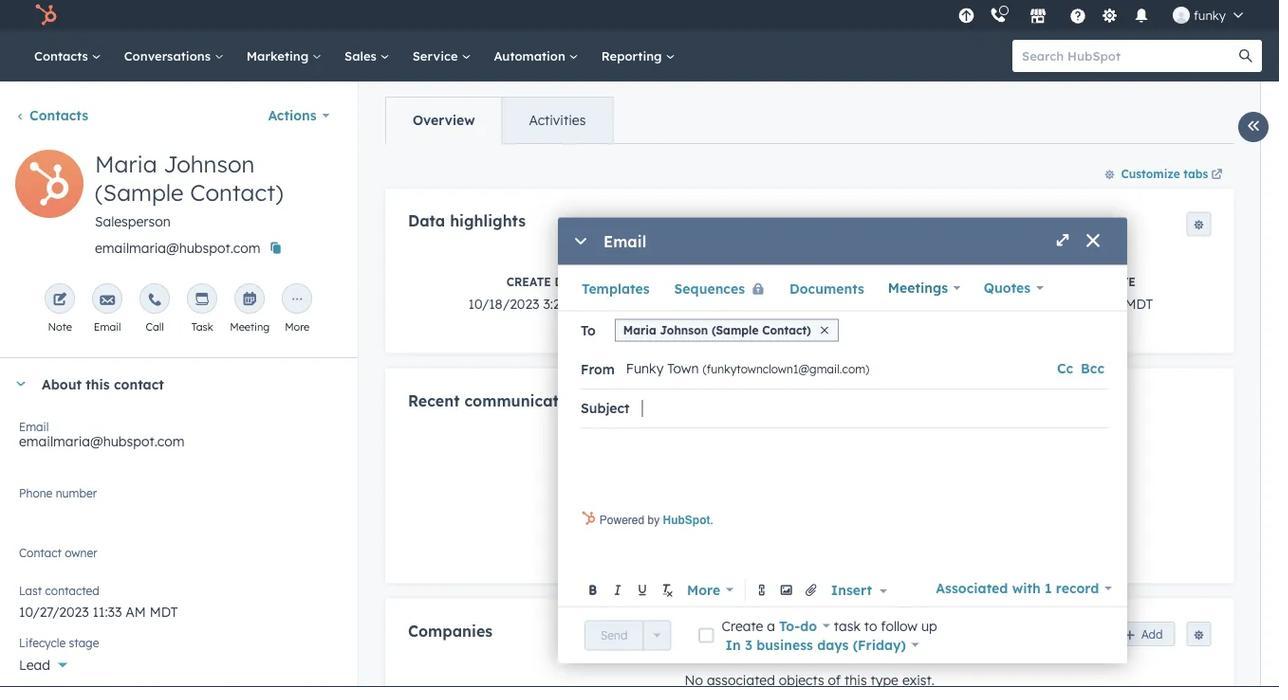 Task type: vqa. For each thing, say whether or not it's contained in the screenshot.
watch how it works IMAGE
no



Task type: describe. For each thing, give the bounding box(es) containing it.
maria johnson (sample contact)
[[623, 324, 811, 338]]

in
[[725, 637, 741, 654]]

10/27/2023
[[994, 295, 1064, 312]]

service
[[412, 48, 462, 64]]

a
[[767, 618, 775, 635]]

last for last contacted
[[19, 584, 42, 598]]

1 vertical spatial emailmaria@hubspot.com
[[19, 434, 185, 450]]

marketplaces button
[[1018, 0, 1058, 30]]

funky button
[[1161, 0, 1255, 30]]

customize tabs link
[[1095, 158, 1234, 189]]

communications
[[464, 391, 590, 410]]

add button
[[1111, 622, 1175, 647]]

follow
[[881, 618, 918, 635]]

owner up the contacted
[[65, 546, 97, 560]]

note
[[48, 321, 72, 334]]

associated with 1 record button
[[936, 576, 1112, 603]]

associated with 1 record
[[936, 581, 1099, 597]]

(sample for maria johnson (sample contact)
[[712, 324, 759, 338]]

0 vertical spatial emailmaria@hubspot.com
[[95, 240, 260, 257]]

create for a
[[722, 618, 763, 635]]

am
[[1100, 295, 1121, 312]]

lifecycle stage
[[19, 636, 99, 651]]

10/18/2023
[[468, 295, 539, 312]]

more button
[[679, 579, 741, 602]]

mdt inside create date 10/18/2023 3:29 pm mdt
[[594, 295, 623, 312]]

date inside last activity date 10/27/2023 11:33 am mdt
[[1105, 275, 1135, 289]]

no
[[19, 553, 38, 570]]

contacted
[[45, 584, 99, 598]]

1 vertical spatial email
[[94, 321, 121, 334]]

Last contacted text field
[[19, 595, 338, 625]]

johnson for maria johnson (sample contact) salesperson
[[163, 150, 255, 178]]

bcc button
[[1081, 357, 1105, 380]]

automation link
[[482, 30, 590, 82]]

lifecycle for lifecycle stage lead
[[757, 275, 821, 289]]

lead button
[[19, 647, 338, 679]]

Search HubSpot search field
[[1013, 40, 1245, 72]]

customize tabs
[[1121, 167, 1208, 181]]

1 vertical spatial contacts
[[29, 107, 88, 124]]

email emailmaria@hubspot.com
[[19, 420, 185, 450]]

to
[[581, 322, 596, 339]]

11:33
[[1067, 295, 1097, 312]]

data highlights
[[408, 212, 525, 231]]

navigation containing overview
[[385, 97, 613, 144]]

actions button
[[256, 97, 342, 135]]

associated
[[936, 581, 1008, 597]]

automation
[[494, 48, 569, 64]]

about this contact button
[[0, 359, 338, 410]]

send
[[601, 629, 628, 643]]

templates button
[[581, 281, 651, 298]]

contact owner no owner
[[19, 546, 97, 570]]

funky town ( funkytownclown1@gmail.com )
[[626, 360, 870, 377]]

stage
[[69, 636, 99, 651]]

meetings button
[[888, 275, 961, 301]]

task to follow up
[[830, 618, 937, 635]]

record
[[1056, 581, 1099, 597]]

powered
[[600, 514, 645, 528]]

no owner button
[[19, 543, 338, 574]]

companies
[[408, 622, 492, 641]]

meetings
[[888, 280, 948, 296]]

create a
[[722, 618, 779, 635]]

service link
[[401, 30, 482, 82]]

settings link
[[1098, 5, 1122, 25]]

funky
[[626, 360, 664, 377]]

data
[[408, 212, 445, 231]]

cc
[[1057, 360, 1073, 377]]

business
[[757, 637, 813, 654]]

templates
[[582, 281, 650, 297]]

lifecycle stage lead
[[757, 275, 862, 312]]

contact) for maria johnson (sample contact)
[[762, 324, 811, 338]]

marketing
[[247, 48, 312, 64]]

maria for maria johnson (sample contact) salesperson
[[95, 150, 157, 178]]

customize
[[1121, 167, 1180, 181]]

date inside create date 10/18/2023 3:29 pm mdt
[[554, 275, 584, 289]]

lead inside lifecycle stage lead
[[794, 295, 825, 312]]

documents button
[[789, 281, 865, 298]]

last for last activity date 10/27/2023 11:33 am mdt
[[1011, 275, 1040, 289]]

calling icon image
[[990, 7, 1007, 24]]

insert button
[[824, 579, 895, 602]]

(sample for maria johnson (sample contact) salesperson
[[95, 178, 184, 207]]

create for date
[[506, 275, 551, 289]]

number
[[56, 486, 97, 501]]

marketing link
[[235, 30, 333, 82]]

3:29
[[543, 295, 567, 312]]

.
[[710, 514, 713, 528]]

recent
[[408, 391, 459, 410]]

email image
[[100, 293, 115, 308]]

note image
[[52, 293, 68, 308]]

more inside popup button
[[687, 582, 720, 599]]

cc button
[[1057, 357, 1073, 380]]

from
[[581, 362, 615, 378]]

days
[[817, 637, 849, 654]]

(
[[703, 362, 707, 376]]



Task type: locate. For each thing, give the bounding box(es) containing it.
contact) inside maria johnson (sample contact) salesperson
[[190, 178, 283, 207]]

more down more icon
[[285, 321, 310, 334]]

overview
[[412, 112, 474, 129]]

lifecycle
[[757, 275, 821, 289], [19, 636, 66, 651]]

0 horizontal spatial email
[[19, 420, 49, 434]]

call
[[146, 321, 164, 334]]

mdt right am
[[1124, 295, 1153, 312]]

calling icon button
[[982, 3, 1014, 28]]

funky menu
[[953, 0, 1256, 30]]

(sample up "salesperson"
[[95, 178, 184, 207]]

email down caret icon
[[19, 420, 49, 434]]

create inside create date 10/18/2023 3:29 pm mdt
[[506, 275, 551, 289]]

lead up close image on the right top of page
[[794, 295, 825, 312]]

contacts link
[[23, 30, 113, 82], [15, 107, 88, 124]]

insert
[[831, 582, 872, 599]]

last contacted
[[19, 584, 99, 598]]

)
[[866, 362, 870, 376]]

(sample up funky town ( funkytownclown1@gmail.com )
[[712, 324, 759, 338]]

task
[[834, 618, 861, 635]]

search button
[[1230, 40, 1262, 72]]

1 vertical spatial contacts link
[[15, 107, 88, 124]]

0 horizontal spatial (sample
[[95, 178, 184, 207]]

(sample
[[95, 178, 184, 207], [712, 324, 759, 338]]

contacts down hubspot image
[[34, 48, 92, 64]]

owner up last contacted
[[41, 553, 79, 570]]

powered by hubspot .
[[600, 514, 713, 528]]

minimize dialog image
[[573, 235, 588, 250]]

help image
[[1069, 9, 1086, 26]]

last activity date 10/27/2023 11:33 am mdt
[[994, 275, 1153, 312]]

by
[[648, 514, 660, 528]]

0 vertical spatial more
[[285, 321, 310, 334]]

task image
[[195, 293, 210, 308]]

date up pm
[[554, 275, 584, 289]]

0 vertical spatial contact)
[[190, 178, 283, 207]]

2 date from the left
[[1105, 275, 1135, 289]]

sequences button
[[673, 281, 766, 298]]

0 horizontal spatial more
[[285, 321, 310, 334]]

johnson for maria johnson (sample contact)
[[660, 324, 708, 338]]

highlights
[[449, 212, 525, 231]]

send group
[[585, 621, 671, 651]]

documents
[[790, 281, 864, 297]]

maria up "salesperson"
[[95, 150, 157, 178]]

maria up funky
[[623, 324, 657, 338]]

2 mdt from the left
[[1124, 295, 1153, 312]]

cc bcc
[[1057, 360, 1105, 377]]

1 mdt from the left
[[594, 295, 623, 312]]

do
[[800, 618, 817, 635]]

maria for maria johnson (sample contact)
[[623, 324, 657, 338]]

email inside the email emailmaria@hubspot.com
[[19, 420, 49, 434]]

lead inside "lead" popup button
[[19, 658, 50, 674]]

tabs
[[1183, 167, 1208, 181]]

reporting link
[[590, 30, 687, 82]]

contacts link down hubspot image
[[23, 30, 113, 82]]

about
[[42, 376, 82, 393]]

navigation
[[385, 97, 613, 144]]

create date 10/18/2023 3:29 pm mdt
[[468, 275, 623, 312]]

lifecycle left stage
[[19, 636, 66, 651]]

task
[[191, 321, 213, 334]]

1 horizontal spatial maria
[[623, 324, 657, 338]]

1 horizontal spatial hubspot link
[[663, 514, 710, 528]]

create up 3 at the right bottom
[[722, 618, 763, 635]]

0 horizontal spatial hubspot link
[[23, 4, 71, 27]]

0 horizontal spatial lead
[[19, 658, 50, 674]]

notifications image
[[1133, 9, 1150, 26]]

date
[[554, 275, 584, 289], [1105, 275, 1135, 289]]

email right "minimize dialog" image
[[604, 232, 646, 251]]

1 vertical spatial hubspot link
[[663, 514, 710, 528]]

meeting
[[230, 321, 270, 334]]

3
[[745, 637, 752, 654]]

call image
[[147, 293, 162, 308]]

0 vertical spatial johnson
[[163, 150, 255, 178]]

1 horizontal spatial email
[[94, 321, 121, 334]]

1 horizontal spatial more
[[687, 582, 720, 599]]

lifecycle left 'stage'
[[757, 275, 821, 289]]

bcc
[[1081, 360, 1105, 377]]

contacts link up edit popup button
[[15, 107, 88, 124]]

this
[[86, 376, 110, 393]]

0 vertical spatial contacts
[[34, 48, 92, 64]]

marketplaces image
[[1030, 9, 1047, 26]]

last inside last activity date 10/27/2023 11:33 am mdt
[[1011, 275, 1040, 289]]

0 vertical spatial last
[[1011, 275, 1040, 289]]

maria
[[95, 150, 157, 178], [623, 324, 657, 338]]

1 vertical spatial lead
[[19, 658, 50, 674]]

maria johnson (sample contact) salesperson
[[95, 150, 283, 230]]

0 horizontal spatial last
[[19, 584, 42, 598]]

1 vertical spatial (sample
[[712, 324, 759, 338]]

in 3 business days (friday) button
[[725, 634, 919, 657]]

(sample inside maria johnson (sample contact) salesperson
[[95, 178, 184, 207]]

close dialog image
[[1086, 235, 1101, 250]]

1 vertical spatial last
[[19, 584, 42, 598]]

reporting
[[601, 48, 666, 64]]

1 horizontal spatial lead
[[794, 295, 825, 312]]

0 horizontal spatial create
[[506, 275, 551, 289]]

hubspot image
[[34, 4, 57, 27]]

0 vertical spatial email
[[604, 232, 646, 251]]

0 vertical spatial create
[[506, 275, 551, 289]]

contacts inside contacts "link"
[[34, 48, 92, 64]]

0 vertical spatial (sample
[[95, 178, 184, 207]]

Phone number text field
[[19, 483, 338, 521]]

1 horizontal spatial lifecycle
[[757, 275, 821, 289]]

2 vertical spatial email
[[19, 420, 49, 434]]

conversations link
[[113, 30, 235, 82]]

date up am
[[1105, 275, 1135, 289]]

add
[[1141, 628, 1162, 642]]

0 vertical spatial contacts link
[[23, 30, 113, 82]]

sales
[[345, 48, 380, 64]]

mdt right pm
[[594, 295, 623, 312]]

activities
[[529, 112, 585, 129]]

to
[[864, 618, 877, 635]]

1 vertical spatial create
[[722, 618, 763, 635]]

actions
[[268, 107, 317, 124]]

upgrade link
[[955, 5, 978, 25]]

lifecycle inside lifecycle stage lead
[[757, 275, 821, 289]]

activities button
[[501, 98, 612, 143]]

phone number
[[19, 486, 97, 501]]

expand dialog image
[[1055, 235, 1070, 250]]

edit button
[[15, 150, 84, 225]]

caret image
[[15, 382, 27, 387]]

0 vertical spatial lifecycle
[[757, 275, 821, 289]]

None text field
[[641, 398, 1108, 420], [581, 440, 1105, 570], [641, 398, 1108, 420], [581, 440, 1105, 570]]

overview button
[[386, 98, 501, 143]]

email
[[604, 232, 646, 251], [94, 321, 121, 334], [19, 420, 49, 434]]

0 horizontal spatial contact)
[[190, 178, 283, 207]]

1 date from the left
[[554, 275, 584, 289]]

1 horizontal spatial johnson
[[660, 324, 708, 338]]

contacts up edit popup button
[[29, 107, 88, 124]]

stage
[[824, 275, 862, 289]]

mdt inside last activity date 10/27/2023 11:33 am mdt
[[1124, 295, 1153, 312]]

with
[[1012, 581, 1041, 597]]

conversations
[[124, 48, 214, 64]]

1 horizontal spatial (sample
[[712, 324, 759, 338]]

1 vertical spatial johnson
[[660, 324, 708, 338]]

more down .
[[687, 582, 720, 599]]

contacts
[[34, 48, 92, 64], [29, 107, 88, 124]]

create up 10/18/2023
[[506, 275, 551, 289]]

emailmaria@hubspot.com down "salesperson"
[[95, 240, 260, 257]]

subject
[[581, 400, 630, 417]]

1 vertical spatial contact)
[[762, 324, 811, 338]]

0 vertical spatial hubspot link
[[23, 4, 71, 27]]

0 horizontal spatial johnson
[[163, 150, 255, 178]]

1 vertical spatial maria
[[623, 324, 657, 338]]

1 vertical spatial more
[[687, 582, 720, 599]]

send button
[[585, 621, 644, 651]]

2 horizontal spatial email
[[604, 232, 646, 251]]

1
[[1045, 581, 1052, 597]]

hubspot link containing hubspot
[[663, 514, 710, 528]]

0 vertical spatial maria
[[95, 150, 157, 178]]

0 horizontal spatial maria
[[95, 150, 157, 178]]

hubspot
[[663, 514, 710, 528]]

close image
[[821, 327, 828, 335]]

emailmaria@hubspot.com up number
[[19, 434, 185, 450]]

lead down lifecycle stage
[[19, 658, 50, 674]]

search image
[[1239, 49, 1253, 63]]

meeting image
[[242, 293, 257, 308]]

None field
[[843, 312, 858, 350]]

0 horizontal spatial lifecycle
[[19, 636, 66, 651]]

lifecycle for lifecycle stage
[[19, 636, 66, 651]]

johnson inside maria johnson (sample contact) salesperson
[[163, 150, 255, 178]]

contact) for maria johnson (sample contact) salesperson
[[190, 178, 283, 207]]

recent communications
[[408, 391, 590, 410]]

0 vertical spatial lead
[[794, 295, 825, 312]]

1 vertical spatial lifecycle
[[19, 636, 66, 651]]

emailmaria@hubspot.com
[[95, 240, 260, 257], [19, 434, 185, 450]]

quotes
[[984, 280, 1031, 296]]

0 horizontal spatial date
[[554, 275, 584, 289]]

1 horizontal spatial date
[[1105, 275, 1135, 289]]

maria inside maria johnson (sample contact) salesperson
[[95, 150, 157, 178]]

up
[[921, 618, 937, 635]]

1 horizontal spatial contact)
[[762, 324, 811, 338]]

quotes button
[[984, 275, 1044, 301]]

settings image
[[1101, 8, 1118, 25]]

1 horizontal spatial mdt
[[1124, 295, 1153, 312]]

notifications button
[[1125, 0, 1158, 30]]

0 horizontal spatial mdt
[[594, 295, 623, 312]]

funky town image
[[1173, 7, 1190, 24]]

last up 10/27/2023
[[1011, 275, 1040, 289]]

1 horizontal spatial last
[[1011, 275, 1040, 289]]

more
[[285, 321, 310, 334], [687, 582, 720, 599]]

salesperson
[[95, 214, 171, 230]]

hubspot link
[[23, 4, 71, 27], [663, 514, 710, 528]]

in 3 business days (friday)
[[725, 637, 906, 654]]

about this contact
[[42, 376, 164, 393]]

last down no
[[19, 584, 42, 598]]

email down email 'icon'
[[94, 321, 121, 334]]

contact
[[19, 546, 62, 560]]

(friday)
[[853, 637, 906, 654]]

upgrade image
[[958, 8, 975, 25]]

contact)
[[190, 178, 283, 207], [762, 324, 811, 338]]

more image
[[290, 293, 305, 308]]

1 horizontal spatial create
[[722, 618, 763, 635]]

phone
[[19, 486, 52, 501]]



